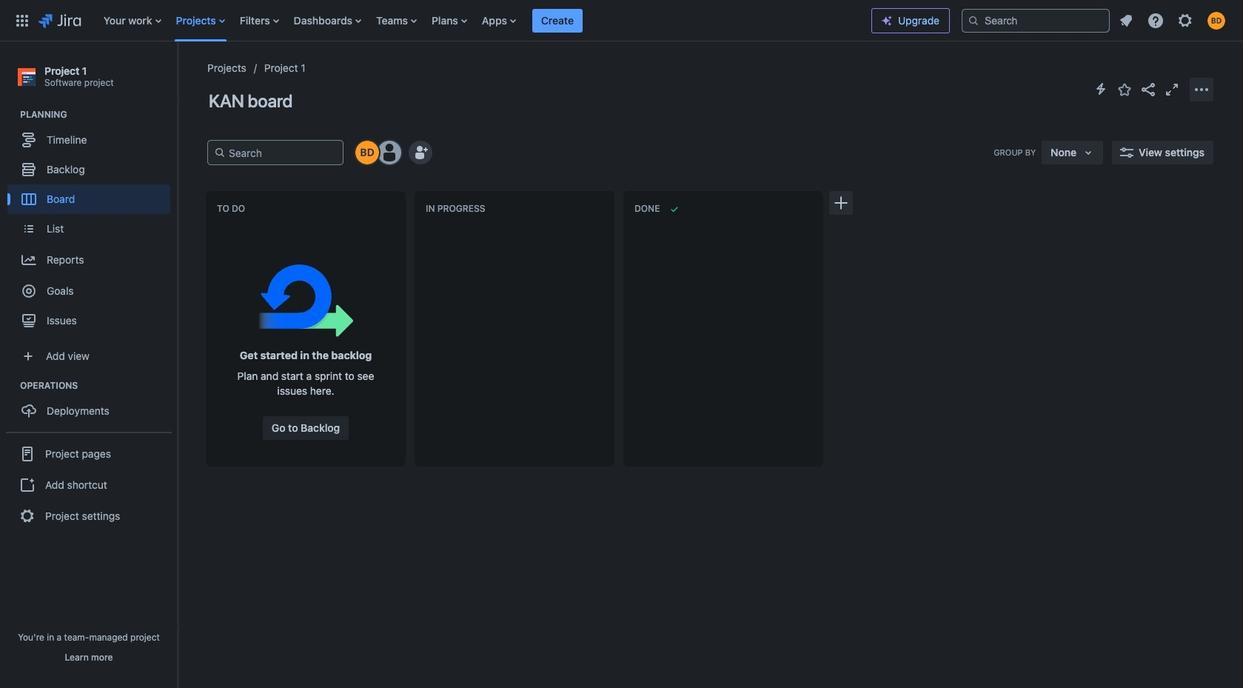 Task type: locate. For each thing, give the bounding box(es) containing it.
primary element
[[9, 0, 872, 41]]

group
[[7, 109, 177, 340], [7, 380, 177, 430], [6, 432, 172, 537]]

heading
[[20, 109, 177, 121], [20, 380, 177, 392]]

None search field
[[962, 9, 1110, 32]]

1 heading from the top
[[20, 109, 177, 121]]

Search text field
[[226, 141, 337, 164]]

2 vertical spatial group
[[6, 432, 172, 537]]

banner
[[0, 0, 1244, 41]]

1 vertical spatial heading
[[20, 380, 177, 392]]

operations image
[[2, 377, 20, 395]]

0 vertical spatial heading
[[20, 109, 177, 121]]

group for planning "icon"
[[7, 109, 177, 340]]

Search field
[[962, 9, 1110, 32]]

0 vertical spatial group
[[7, 109, 177, 340]]

2 heading from the top
[[20, 380, 177, 392]]

1 horizontal spatial list
[[1113, 7, 1235, 34]]

notifications image
[[1118, 11, 1135, 29]]

list item
[[532, 0, 583, 41]]

jira image
[[39, 11, 81, 29], [39, 11, 81, 29]]

automations menu button icon image
[[1093, 80, 1110, 98]]

planning image
[[2, 106, 20, 124]]

heading for group corresponding to operations image
[[20, 380, 177, 392]]

list
[[96, 0, 872, 41], [1113, 7, 1235, 34]]

sidebar navigation image
[[161, 59, 194, 89]]

star kan board image
[[1116, 80, 1134, 98]]

sidebar element
[[0, 41, 178, 688]]

1 vertical spatial group
[[7, 380, 177, 430]]

group for operations image
[[7, 380, 177, 430]]

0 horizontal spatial list
[[96, 0, 872, 41]]



Task type: vqa. For each thing, say whether or not it's contained in the screenshot.
expand IMAGE to the bottom
no



Task type: describe. For each thing, give the bounding box(es) containing it.
add people image
[[412, 144, 430, 161]]

settings image
[[1177, 11, 1195, 29]]

help image
[[1147, 11, 1165, 29]]

goal image
[[22, 285, 36, 298]]

enter full screen image
[[1164, 80, 1181, 98]]

appswitcher icon image
[[13, 11, 31, 29]]

more actions image
[[1193, 80, 1211, 98]]

view settings image
[[1118, 144, 1136, 161]]

your profile and settings image
[[1208, 11, 1226, 29]]

heading for group corresponding to planning "icon"
[[20, 109, 177, 121]]

create column image
[[833, 194, 850, 212]]

search image
[[968, 14, 980, 26]]



